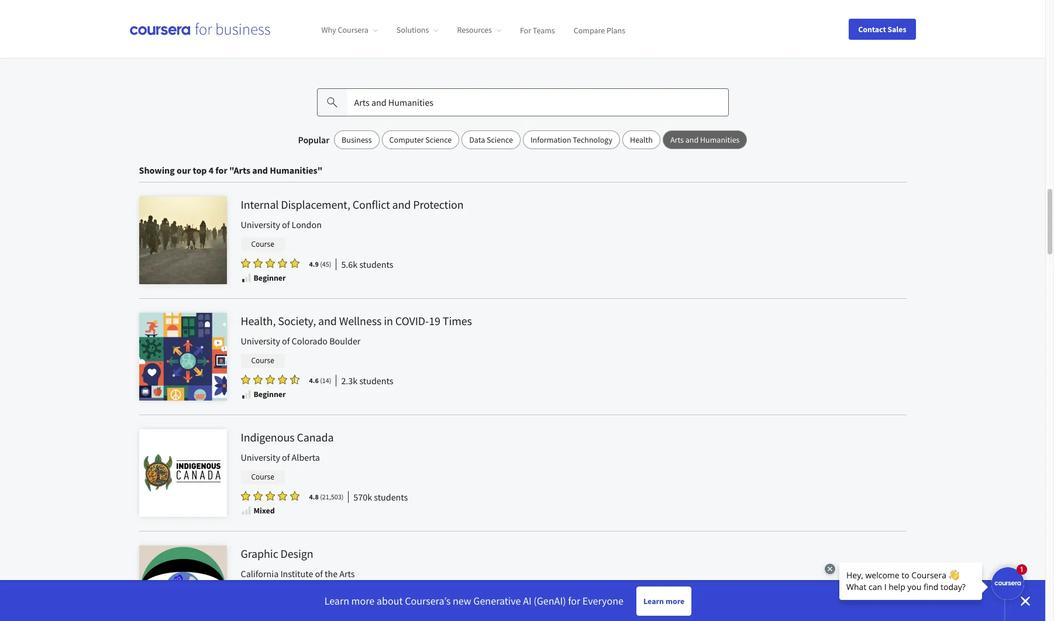 Task type: vqa. For each thing, say whether or not it's contained in the screenshot.


Task type: locate. For each thing, give the bounding box(es) containing it.
0 vertical spatial beginner level image
[[241, 273, 251, 283]]

filled star image
[[290, 258, 299, 268], [241, 374, 250, 385], [278, 374, 287, 385], [241, 491, 250, 501], [265, 491, 275, 501], [290, 491, 299, 501]]

570k students
[[353, 491, 408, 503]]

arts and humanities
[[670, 134, 740, 145]]

and left humanities at the right top of the page
[[685, 134, 699, 145]]

information
[[531, 134, 571, 145]]

university down 'health,'
[[241, 335, 280, 347]]

course down 'health,'
[[251, 355, 274, 365]]

and inside button
[[685, 134, 699, 145]]

science for computer science
[[425, 134, 452, 145]]

the
[[325, 568, 338, 580]]

2.3k students
[[341, 375, 393, 386]]

2 beginner level image from the top
[[241, 389, 251, 400]]

0 horizontal spatial arts
[[339, 568, 355, 580]]

compare plans link
[[574, 25, 625, 35]]

1 university from the top
[[241, 219, 280, 230]]

course down university of london
[[251, 239, 274, 249]]

students right 5.6k
[[359, 258, 393, 270]]

1 vertical spatial course
[[251, 355, 274, 365]]

1 horizontal spatial learn
[[643, 596, 664, 606]]

compare plans
[[574, 25, 625, 35]]

of
[[505, 14, 528, 50], [282, 219, 290, 230], [282, 335, 290, 347], [282, 451, 290, 463], [315, 568, 323, 580]]

for
[[215, 164, 227, 176], [568, 594, 580, 608]]

health, society, and wellness in covid-19 times by university of colorado boulder image
[[139, 313, 227, 401]]

Computer Science button
[[382, 130, 459, 149]]

2 science from the left
[[487, 134, 513, 145]]

humanities"
[[270, 164, 322, 176]]

more for learn more about coursera's new generative ai (genai) for everyone
[[351, 594, 375, 608]]

california institute of the arts
[[241, 568, 355, 580]]

2 vertical spatial course
[[251, 472, 274, 482]]

students
[[359, 258, 393, 270], [359, 375, 393, 386], [374, 491, 408, 503], [374, 608, 408, 619]]

and right 'conflict'
[[392, 197, 411, 212]]

and right the "arts on the left of the page
[[252, 164, 268, 176]]

0 vertical spatial for
[[215, 164, 227, 176]]

0 vertical spatial our
[[374, 14, 413, 50]]

our for search
[[374, 14, 413, 50]]

of down society,
[[282, 335, 290, 347]]

learn more
[[643, 596, 685, 606]]

times
[[443, 313, 472, 328]]

more for learn more
[[666, 596, 685, 606]]

19
[[429, 313, 440, 328]]

our for showing
[[177, 164, 191, 176]]

1 vertical spatial our
[[177, 164, 191, 176]]

1 horizontal spatial our
[[374, 14, 413, 50]]

1 vertical spatial beginner level image
[[241, 389, 251, 400]]

our left top
[[177, 164, 191, 176]]

0 horizontal spatial more
[[351, 594, 375, 608]]

1 horizontal spatial more
[[666, 596, 685, 606]]

2 vertical spatial university
[[241, 451, 280, 463]]

for teams link
[[520, 25, 555, 35]]

for right (genai)
[[568, 594, 580, 608]]

0 vertical spatial university
[[241, 219, 280, 230]]

0 horizontal spatial for
[[215, 164, 227, 176]]

of for indigenous canada
[[282, 451, 290, 463]]

of left london
[[282, 219, 290, 230]]

1 vertical spatial university
[[241, 335, 280, 347]]

1 science from the left
[[425, 134, 452, 145]]

2 course from the top
[[251, 355, 274, 365]]

arts right the
[[339, 568, 355, 580]]

about
[[377, 594, 403, 608]]

1 horizontal spatial for
[[568, 594, 580, 608]]

university down internal
[[241, 219, 280, 230]]

more
[[351, 594, 375, 608], [666, 596, 685, 606]]

beginner level image for internal displacement, conflict and protection
[[241, 273, 251, 283]]

students right 800k
[[374, 608, 408, 619]]

1 vertical spatial arts
[[339, 568, 355, 580]]

university for health,
[[241, 335, 280, 347]]

learn right everyone
[[643, 596, 664, 606]]

beginner level image
[[241, 273, 251, 283], [241, 389, 251, 400]]

solutions
[[397, 25, 429, 35]]

institute
[[280, 568, 313, 580]]

indigenous canada
[[241, 430, 334, 444]]

(genai)
[[534, 594, 566, 608]]

Search query text field
[[347, 88, 729, 116]]

mixed level image
[[241, 506, 251, 516]]

570k
[[353, 491, 372, 503]]

contact sales
[[858, 24, 906, 34]]

beginner up 'health,'
[[254, 272, 286, 283]]

(19,894)
[[320, 609, 344, 618]]

resources link
[[457, 25, 501, 35]]

4.9 (45)
[[309, 260, 331, 268]]

graphic design by california institute of the arts image
[[139, 546, 227, 621]]

learn
[[324, 594, 349, 608], [643, 596, 664, 606]]

beginner level image up indigenous on the bottom of page
[[241, 389, 251, 400]]

of left alberta
[[282, 451, 290, 463]]

technology
[[573, 134, 613, 145]]

0 horizontal spatial learn
[[324, 594, 349, 608]]

1 horizontal spatial arts
[[670, 134, 684, 145]]

health, society, and wellness in covid-19 times
[[241, 313, 472, 328]]

4
[[209, 164, 214, 176]]

5.6k
[[341, 258, 358, 270]]

1 course from the top
[[251, 239, 274, 249]]

1 beginner level image from the top
[[241, 273, 251, 283]]

Arts and Humanities button
[[663, 130, 747, 149]]

health
[[630, 134, 653, 145]]

london
[[292, 219, 322, 230]]

1 vertical spatial beginner
[[254, 389, 286, 399]]

for teams
[[520, 25, 555, 35]]

students right '570k'
[[374, 491, 408, 503]]

0 vertical spatial course
[[251, 239, 274, 249]]

filled star image
[[241, 258, 250, 268], [253, 258, 262, 268], [265, 258, 275, 268], [278, 258, 287, 268], [253, 374, 262, 385], [265, 374, 275, 385], [253, 491, 262, 501], [278, 491, 287, 501]]

showing our top 4 for "arts and humanities"
[[139, 164, 322, 176]]

learn up (19,894)
[[324, 594, 349, 608]]

0 vertical spatial beginner
[[254, 272, 286, 283]]

students right 2.3k
[[359, 375, 393, 386]]

2 beginner from the top
[[254, 389, 286, 399]]

beginner up indigenous on the bottom of page
[[254, 389, 286, 399]]

beginner
[[254, 272, 286, 283], [254, 389, 286, 399]]

Data Science button
[[462, 130, 521, 149]]

teams
[[533, 25, 555, 35]]

beginner for health,
[[254, 389, 286, 399]]

more inside learn more link
[[666, 596, 685, 606]]

of left "teams"
[[505, 14, 528, 50]]

science right computer at the top of page
[[425, 134, 452, 145]]

course
[[251, 239, 274, 249], [251, 355, 274, 365], [251, 472, 274, 482]]

arts right health
[[670, 134, 684, 145]]

3 university from the top
[[241, 451, 280, 463]]

our
[[374, 14, 413, 50], [177, 164, 191, 176]]

1 horizontal spatial science
[[487, 134, 513, 145]]

university
[[241, 219, 280, 230], [241, 335, 280, 347], [241, 451, 280, 463]]

arts
[[670, 134, 684, 145], [339, 568, 355, 580]]

coursera's
[[405, 594, 451, 608]]

3 course from the top
[[251, 472, 274, 482]]

0 horizontal spatial our
[[177, 164, 191, 176]]

(45)
[[320, 260, 331, 268]]

our right coursera
[[374, 14, 413, 50]]

mixed
[[254, 505, 275, 516]]

university for indigenous
[[241, 451, 280, 463]]

Information Technology button
[[523, 130, 620, 149]]

beginner level image up 'health,'
[[241, 273, 251, 283]]

0 vertical spatial arts
[[670, 134, 684, 145]]

students for canada
[[374, 491, 408, 503]]

2 university from the top
[[241, 335, 280, 347]]

university of colorado boulder
[[241, 335, 361, 347]]

colorado
[[292, 335, 328, 347]]

learn for learn more about coursera's new generative ai (genai) for everyone
[[324, 594, 349, 608]]

health,
[[241, 313, 276, 328]]

data
[[469, 134, 485, 145]]

for
[[520, 25, 531, 35]]

"arts
[[229, 164, 250, 176]]

science right the data
[[487, 134, 513, 145]]

university down indigenous on the bottom of page
[[241, 451, 280, 463]]

4.6
[[309, 376, 319, 385]]

1 beginner from the top
[[254, 272, 286, 283]]

for right 4
[[215, 164, 227, 176]]

course down university of alberta
[[251, 472, 274, 482]]

0 horizontal spatial science
[[425, 134, 452, 145]]

Health button
[[622, 130, 660, 149]]

plans
[[607, 25, 625, 35]]

1 vertical spatial for
[[568, 594, 580, 608]]



Task type: describe. For each thing, give the bounding box(es) containing it.
(21,503)
[[320, 492, 344, 501]]

of for internal displacement, conflict and protection
[[282, 219, 290, 230]]

university of alberta
[[241, 451, 320, 463]]

in
[[384, 313, 393, 328]]

arts inside button
[[670, 134, 684, 145]]

contact sales button
[[849, 18, 916, 39]]

learn for learn more
[[643, 596, 664, 606]]

5.6k students
[[341, 258, 393, 270]]

learn more about coursera's new generative ai (genai) for everyone
[[324, 594, 624, 608]]

and up boulder
[[318, 313, 337, 328]]

students for displacement,
[[359, 258, 393, 270]]

showing
[[139, 164, 175, 176]]

business
[[342, 134, 372, 145]]

protection
[[413, 197, 464, 212]]

information technology
[[531, 134, 613, 145]]

why
[[321, 25, 336, 35]]

close banner image
[[1021, 597, 1030, 606]]

popular
[[298, 134, 329, 145]]

why coursera
[[321, 25, 368, 35]]

beginner level image for health, society, and wellness in covid-19 times
[[241, 389, 251, 400]]

computer science
[[389, 134, 452, 145]]

world-
[[532, 14, 606, 50]]

content
[[666, 14, 754, 50]]

displacement,
[[281, 197, 350, 212]]

half filled star image
[[290, 374, 299, 385]]

coursera for business image
[[130, 23, 270, 35]]

4.6 (14)
[[309, 376, 331, 385]]

Business button
[[334, 130, 379, 149]]

data science
[[469, 134, 513, 145]]

top
[[193, 164, 207, 176]]

everyone
[[583, 594, 624, 608]]

800k students
[[353, 608, 408, 619]]

2.3k
[[341, 375, 358, 386]]

why coursera link
[[321, 25, 378, 35]]

search our catalog of world-class content
[[292, 14, 754, 50]]

(14)
[[320, 376, 331, 385]]

generative
[[473, 594, 521, 608]]

students for society,
[[359, 375, 393, 386]]

computer
[[389, 134, 424, 145]]

catalog
[[418, 14, 500, 50]]

internal displacement, conflict and protection by university of london image
[[139, 196, 227, 284]]

new
[[453, 594, 471, 608]]

learn more link
[[636, 587, 692, 616]]

of left the
[[315, 568, 323, 580]]

indigenous canada by university of alberta image
[[139, 429, 227, 517]]

sales
[[888, 24, 906, 34]]

course for health,
[[251, 355, 274, 365]]

science for data science
[[487, 134, 513, 145]]

wellness
[[339, 313, 382, 328]]

of for health, society, and wellness in covid-19 times
[[282, 335, 290, 347]]

covid-
[[395, 313, 429, 328]]

course for indigenous
[[251, 472, 274, 482]]

solutions link
[[397, 25, 438, 35]]

coursera
[[338, 25, 368, 35]]

ai
[[523, 594, 532, 608]]

indigenous
[[241, 430, 295, 444]]

search
[[292, 14, 369, 50]]

boulder
[[329, 335, 361, 347]]

800k
[[353, 608, 372, 619]]

university for internal
[[241, 219, 280, 230]]

internal displacement, conflict and protection
[[241, 197, 464, 212]]

canada
[[297, 430, 334, 444]]

california
[[241, 568, 279, 580]]

alberta
[[292, 451, 320, 463]]

4.9
[[309, 260, 319, 268]]

contact
[[858, 24, 886, 34]]

4.8 (21,503)
[[309, 492, 344, 501]]

course for internal
[[251, 239, 274, 249]]

university of london
[[241, 219, 322, 230]]

conflict
[[353, 197, 390, 212]]

society,
[[278, 313, 316, 328]]

internal
[[241, 197, 279, 212]]

compare
[[574, 25, 605, 35]]

class
[[606, 14, 662, 50]]

beginner for internal
[[254, 272, 286, 283]]

resources
[[457, 25, 492, 35]]

graphic
[[241, 546, 278, 561]]

4.8
[[309, 492, 319, 501]]

popular option group
[[334, 130, 747, 149]]

humanities
[[700, 134, 740, 145]]

graphic design
[[241, 546, 313, 561]]

design
[[281, 546, 313, 561]]



